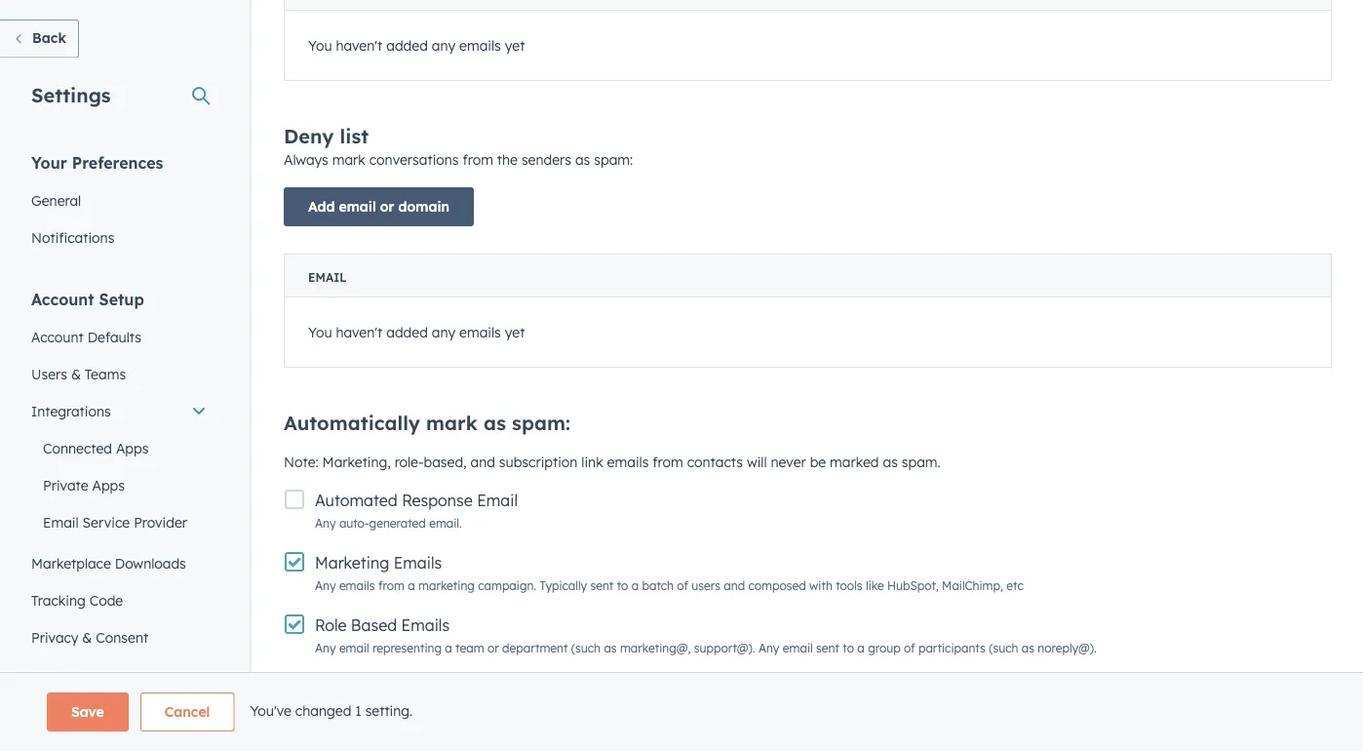 Task type: vqa. For each thing, say whether or not it's contained in the screenshot.
equal to the left
no



Task type: locate. For each thing, give the bounding box(es) containing it.
marketing@,
[[620, 641, 691, 656]]

role-
[[395, 454, 424, 471]]

account setup
[[31, 289, 144, 309]]

1 vertical spatial account
[[31, 328, 84, 345]]

1 vertical spatial haven't
[[336, 324, 383, 341]]

email.
[[429, 516, 462, 531]]

2 vertical spatial from
[[378, 579, 405, 593]]

role based emails
[[315, 616, 450, 635]]

spam: up subscription
[[512, 411, 571, 435]]

to left 'batch'
[[617, 579, 629, 593]]

sent left group
[[817, 641, 840, 656]]

to left group
[[843, 641, 855, 656]]

1 vertical spatial you haven't added any emails yet
[[308, 324, 525, 341]]

1 added from the top
[[387, 37, 428, 54]]

0 vertical spatial spam:
[[594, 151, 633, 168]]

0 vertical spatial &
[[71, 365, 81, 382]]

0 vertical spatial from
[[463, 151, 494, 168]]

email down based
[[339, 641, 370, 656]]

to
[[617, 579, 629, 593], [843, 641, 855, 656]]

or
[[380, 198, 395, 215], [488, 641, 499, 656]]

of right group
[[904, 641, 916, 656]]

any
[[432, 37, 456, 54], [432, 324, 456, 341]]

save
[[71, 703, 104, 721]]

0 vertical spatial haven't
[[336, 37, 383, 54]]

notifications link
[[20, 219, 219, 256]]

and right based,
[[471, 454, 496, 471]]

1 vertical spatial and
[[724, 579, 746, 593]]

or left domain
[[380, 198, 395, 215]]

any left auto-
[[315, 516, 336, 531]]

preferences
[[72, 153, 163, 172]]

1 horizontal spatial email
[[308, 270, 347, 285]]

& right users
[[71, 365, 81, 382]]

connected apps link
[[20, 430, 219, 467]]

1 you from the top
[[308, 37, 332, 54]]

subscription
[[499, 454, 578, 471]]

1 horizontal spatial (such
[[989, 641, 1019, 656]]

0 horizontal spatial (such
[[571, 641, 601, 656]]

you up automatically
[[308, 324, 332, 341]]

any down role
[[315, 641, 336, 656]]

or right team
[[488, 641, 499, 656]]

1 vertical spatial sent
[[817, 641, 840, 656]]

1 horizontal spatial to
[[843, 641, 855, 656]]

0 vertical spatial you
[[308, 37, 332, 54]]

0 vertical spatial account
[[31, 289, 94, 309]]

email down private
[[43, 514, 79, 531]]

email service provider
[[43, 514, 187, 531]]

a left team
[[445, 641, 452, 656]]

account up users
[[31, 328, 84, 345]]

(such right participants
[[989, 641, 1019, 656]]

users & teams
[[31, 365, 126, 382]]

any right the support@). on the right of page
[[759, 641, 780, 656]]

account inside account defaults link
[[31, 328, 84, 345]]

1 vertical spatial with
[[378, 703, 402, 718]]

0 vertical spatial and
[[471, 454, 496, 471]]

private apps link
[[20, 467, 219, 504]]

1 horizontal spatial from
[[463, 151, 494, 168]]

account
[[31, 289, 94, 309], [31, 328, 84, 345]]

haven't
[[336, 37, 383, 54], [336, 324, 383, 341]]

automated response email
[[315, 491, 518, 510]]

1 account from the top
[[31, 289, 94, 309]]

0 vertical spatial yet
[[505, 37, 525, 54]]

1 vertical spatial from
[[653, 454, 684, 471]]

batch
[[642, 579, 674, 593]]

0 horizontal spatial or
[[380, 198, 395, 215]]

and right the users
[[724, 579, 746, 593]]

sent right typically
[[591, 579, 614, 593]]

back link
[[0, 20, 79, 58]]

0 vertical spatial apps
[[116, 440, 149, 457]]

automated
[[315, 491, 398, 510]]

you've
[[250, 702, 292, 719]]

email down subscription
[[477, 491, 518, 510]]

1 any from the top
[[432, 37, 456, 54]]

as right senders
[[576, 151, 591, 168]]

2 vertical spatial email
[[43, 514, 79, 531]]

mailchimp,
[[943, 579, 1004, 593]]

from down marketing emails
[[378, 579, 405, 593]]

mark down list
[[332, 151, 366, 168]]

1 horizontal spatial &
[[82, 629, 92, 646]]

emails
[[394, 553, 442, 573], [402, 616, 450, 635]]

0 vertical spatial or
[[380, 198, 395, 215]]

apps down integrations button
[[116, 440, 149, 457]]

0 horizontal spatial &
[[71, 365, 81, 382]]

from left the the
[[463, 151, 494, 168]]

2 horizontal spatial email
[[477, 491, 518, 510]]

0 horizontal spatial sent
[[591, 579, 614, 593]]

& right the "privacy"
[[82, 629, 92, 646]]

note:
[[284, 454, 319, 471]]

emails
[[460, 37, 501, 54], [460, 324, 501, 341], [607, 454, 649, 471], [339, 579, 375, 593], [339, 703, 375, 718]]

private
[[43, 477, 88, 494]]

any emails with unsubscribe links.
[[315, 703, 501, 718]]

0 vertical spatial to
[[617, 579, 629, 593]]

0 vertical spatial of
[[677, 579, 689, 593]]

email right add
[[339, 198, 376, 215]]

any down marketing in the bottom left of the page
[[315, 579, 336, 593]]

email service provider link
[[20, 504, 219, 541]]

deny
[[284, 124, 334, 148]]

general
[[31, 192, 81, 209]]

never
[[771, 454, 807, 471]]

haven't up list
[[336, 37, 383, 54]]

any for role based emails
[[315, 641, 336, 656]]

haven't up automatically
[[336, 324, 383, 341]]

account for account defaults
[[31, 328, 84, 345]]

added
[[387, 37, 428, 54], [387, 324, 428, 341]]

any
[[315, 516, 336, 531], [315, 579, 336, 593], [315, 641, 336, 656], [759, 641, 780, 656], [315, 703, 336, 718]]

1 vertical spatial spam:
[[512, 411, 571, 435]]

senders
[[522, 151, 572, 168]]

account defaults
[[31, 328, 141, 345]]

1 vertical spatial or
[[488, 641, 499, 656]]

1 horizontal spatial mark
[[426, 411, 478, 435]]

service
[[82, 514, 130, 531]]

1 horizontal spatial spam:
[[594, 151, 633, 168]]

of left the users
[[677, 579, 689, 593]]

based,
[[424, 454, 467, 471]]

marketing
[[419, 579, 475, 593]]

a
[[408, 579, 415, 593], [632, 579, 639, 593], [445, 641, 452, 656], [858, 641, 865, 656]]

mark up based,
[[426, 411, 478, 435]]

link
[[582, 454, 604, 471]]

marketplace downloads
[[31, 555, 186, 572]]

& inside privacy & consent link
[[82, 629, 92, 646]]

1 horizontal spatial with
[[810, 579, 833, 593]]

notifications
[[31, 229, 115, 246]]

1 you haven't added any emails yet from the top
[[308, 37, 525, 54]]

2 account from the top
[[31, 328, 84, 345]]

2 haven't from the top
[[336, 324, 383, 341]]

0 vertical spatial any
[[432, 37, 456, 54]]

unsubscribe
[[405, 703, 471, 718]]

as up subscription
[[484, 411, 506, 435]]

&
[[71, 365, 81, 382], [82, 629, 92, 646]]

1 vertical spatial &
[[82, 629, 92, 646]]

1 vertical spatial yet
[[505, 324, 525, 341]]

1 vertical spatial apps
[[92, 477, 125, 494]]

(such
[[571, 641, 601, 656], [989, 641, 1019, 656]]

email down add
[[308, 270, 347, 285]]

from
[[463, 151, 494, 168], [653, 454, 684, 471], [378, 579, 405, 593]]

spam: right senders
[[594, 151, 633, 168]]

email for add
[[339, 198, 376, 215]]

email
[[339, 198, 376, 215], [339, 641, 370, 656], [783, 641, 813, 656]]

any auto-generated email.
[[315, 516, 462, 531]]

1 vertical spatial added
[[387, 324, 428, 341]]

like
[[866, 579, 885, 593]]

you haven't added any emails yet
[[308, 37, 525, 54], [308, 324, 525, 341]]

0 vertical spatial sent
[[591, 579, 614, 593]]

page section element
[[0, 693, 1364, 732]]

any for automated response email
[[315, 516, 336, 531]]

privacy
[[31, 629, 78, 646]]

generated
[[369, 516, 426, 531]]

list
[[340, 124, 369, 148]]

1
[[355, 702, 362, 719]]

with left tools at right bottom
[[810, 579, 833, 593]]

0 vertical spatial mark
[[332, 151, 366, 168]]

& for users
[[71, 365, 81, 382]]

0 vertical spatial email
[[308, 270, 347, 285]]

1 horizontal spatial of
[[904, 641, 916, 656]]

apps for private apps
[[92, 477, 125, 494]]

marketplace downloads link
[[20, 545, 219, 582]]

0 horizontal spatial mark
[[332, 151, 366, 168]]

account up 'account defaults'
[[31, 289, 94, 309]]

emails up representing
[[402, 616, 450, 635]]

0 vertical spatial you haven't added any emails yet
[[308, 37, 525, 54]]

of
[[677, 579, 689, 593], [904, 641, 916, 656]]

be
[[810, 454, 827, 471]]

& inside users & teams link
[[71, 365, 81, 382]]

spam:
[[594, 151, 633, 168], [512, 411, 571, 435]]

always
[[284, 151, 329, 168]]

you up the deny
[[308, 37, 332, 54]]

emails up marketing
[[394, 553, 442, 573]]

from left contacts
[[653, 454, 684, 471]]

1 horizontal spatial and
[[724, 579, 746, 593]]

sent
[[591, 579, 614, 593], [817, 641, 840, 656]]

0 horizontal spatial with
[[378, 703, 402, 718]]

0 horizontal spatial and
[[471, 454, 496, 471]]

mark
[[332, 151, 366, 168], [426, 411, 478, 435]]

1 vertical spatial you
[[308, 324, 332, 341]]

with
[[810, 579, 833, 593], [378, 703, 402, 718]]

1 vertical spatial any
[[432, 324, 456, 341]]

with right 1
[[378, 703, 402, 718]]

you
[[308, 37, 332, 54], [308, 324, 332, 341]]

email
[[308, 270, 347, 285], [477, 491, 518, 510], [43, 514, 79, 531]]

(such right department
[[571, 641, 601, 656]]

0 horizontal spatial of
[[677, 579, 689, 593]]

as
[[576, 151, 591, 168], [484, 411, 506, 435], [883, 454, 898, 471], [604, 641, 617, 656], [1022, 641, 1035, 656]]

and
[[471, 454, 496, 471], [724, 579, 746, 593]]

email inside button
[[339, 198, 376, 215]]

apps up the service
[[92, 477, 125, 494]]

noreply@).
[[1038, 641, 1097, 656]]

0 horizontal spatial email
[[43, 514, 79, 531]]

setting.
[[366, 702, 413, 719]]

email inside email service provider link
[[43, 514, 79, 531]]

0 vertical spatial added
[[387, 37, 428, 54]]

2 (such from the left
[[989, 641, 1019, 656]]



Task type: describe. For each thing, give the bounding box(es) containing it.
or inside button
[[380, 198, 395, 215]]

users
[[31, 365, 67, 382]]

a left group
[[858, 641, 865, 656]]

1 yet from the top
[[505, 37, 525, 54]]

tracking code
[[31, 592, 123, 609]]

connected
[[43, 440, 112, 457]]

account defaults link
[[20, 319, 219, 356]]

2 you from the top
[[308, 324, 332, 341]]

1 (such from the left
[[571, 641, 601, 656]]

settings
[[31, 82, 111, 107]]

1 haven't from the top
[[336, 37, 383, 54]]

as inside 'deny list always mark conversations from the senders as spam:'
[[576, 151, 591, 168]]

teams
[[85, 365, 126, 382]]

changed
[[295, 702, 352, 719]]

campaign.
[[478, 579, 537, 593]]

as left spam.
[[883, 454, 898, 471]]

1 vertical spatial mark
[[426, 411, 478, 435]]

note: marketing, role-based, and subscription link emails from contacts will never be marked as spam.
[[284, 454, 941, 471]]

your preferences element
[[20, 152, 219, 256]]

marketing
[[315, 553, 389, 573]]

spam: inside 'deny list always mark conversations from the senders as spam:'
[[594, 151, 633, 168]]

2 added from the top
[[387, 324, 428, 341]]

your
[[31, 153, 67, 172]]

department
[[503, 641, 568, 656]]

domain
[[399, 198, 450, 215]]

security
[[31, 666, 84, 683]]

automatically
[[284, 411, 420, 435]]

cancel button
[[140, 693, 235, 732]]

as left noreply@).
[[1022, 641, 1035, 656]]

marketing emails
[[315, 553, 442, 573]]

connected apps
[[43, 440, 149, 457]]

setup
[[99, 289, 144, 309]]

0 horizontal spatial to
[[617, 579, 629, 593]]

tools
[[836, 579, 863, 593]]

downloads
[[115, 555, 186, 572]]

1 horizontal spatial or
[[488, 641, 499, 656]]

composed
[[749, 579, 807, 593]]

a left marketing
[[408, 579, 415, 593]]

hubspot,
[[888, 579, 939, 593]]

team
[[456, 641, 485, 656]]

2 you haven't added any emails yet from the top
[[308, 324, 525, 341]]

users & teams link
[[20, 356, 219, 393]]

you've changed 1 setting.
[[250, 702, 413, 719]]

marketing,
[[323, 454, 391, 471]]

representing
[[373, 641, 442, 656]]

security link
[[20, 656, 219, 693]]

marked
[[830, 454, 880, 471]]

email down composed
[[783, 641, 813, 656]]

& for privacy
[[82, 629, 92, 646]]

add email or domain button
[[284, 187, 474, 226]]

back
[[32, 29, 66, 46]]

0 horizontal spatial from
[[378, 579, 405, 593]]

general link
[[20, 182, 219, 219]]

1 vertical spatial to
[[843, 641, 855, 656]]

from inside 'deny list always mark conversations from the senders as spam:'
[[463, 151, 494, 168]]

1 vertical spatial of
[[904, 641, 916, 656]]

1 vertical spatial emails
[[402, 616, 450, 635]]

any email representing a team or department (such as marketing@, support@). any email sent to a group of participants (such as noreply@).
[[315, 641, 1097, 656]]

response
[[402, 491, 473, 510]]

tracking code link
[[20, 582, 219, 619]]

0 vertical spatial emails
[[394, 553, 442, 573]]

apps for connected apps
[[116, 440, 149, 457]]

marketplace
[[31, 555, 111, 572]]

any for marketing emails
[[315, 579, 336, 593]]

any left 1
[[315, 703, 336, 718]]

2 horizontal spatial from
[[653, 454, 684, 471]]

your preferences
[[31, 153, 163, 172]]

0 horizontal spatial spam:
[[512, 411, 571, 435]]

tracking
[[31, 592, 86, 609]]

2 yet from the top
[[505, 324, 525, 341]]

email for email
[[308, 270, 347, 285]]

defaults
[[88, 328, 141, 345]]

privacy & consent link
[[20, 619, 219, 656]]

spam.
[[902, 454, 941, 471]]

auto-
[[339, 516, 369, 531]]

consent
[[96, 629, 148, 646]]

etc
[[1007, 579, 1024, 593]]

role
[[315, 616, 347, 635]]

a left 'batch'
[[632, 579, 639, 593]]

add email or domain
[[308, 198, 450, 215]]

save button
[[47, 693, 129, 732]]

the
[[497, 151, 518, 168]]

code
[[89, 592, 123, 609]]

0 vertical spatial with
[[810, 579, 833, 593]]

email for email service provider
[[43, 514, 79, 531]]

2 any from the top
[[432, 324, 456, 341]]

integrations button
[[20, 393, 219, 430]]

mark inside 'deny list always mark conversations from the senders as spam:'
[[332, 151, 366, 168]]

based
[[351, 616, 397, 635]]

contacts
[[688, 454, 743, 471]]

email for any
[[339, 641, 370, 656]]

deny list always mark conversations from the senders as spam:
[[284, 124, 633, 168]]

support@).
[[694, 641, 756, 656]]

account setup element
[[20, 288, 219, 693]]

conversations
[[370, 151, 459, 168]]

will
[[747, 454, 767, 471]]

any emails from a marketing campaign. typically sent to a batch of users and composed with tools like hubspot, mailchimp, etc
[[315, 579, 1024, 593]]

participants
[[919, 641, 986, 656]]

account for account setup
[[31, 289, 94, 309]]

cancel
[[165, 703, 210, 721]]

1 vertical spatial email
[[477, 491, 518, 510]]

add
[[308, 198, 335, 215]]

group
[[868, 641, 901, 656]]

typically
[[540, 579, 587, 593]]

users
[[692, 579, 721, 593]]

1 horizontal spatial sent
[[817, 641, 840, 656]]

links.
[[474, 703, 501, 718]]

as left marketing@, at the bottom of page
[[604, 641, 617, 656]]



